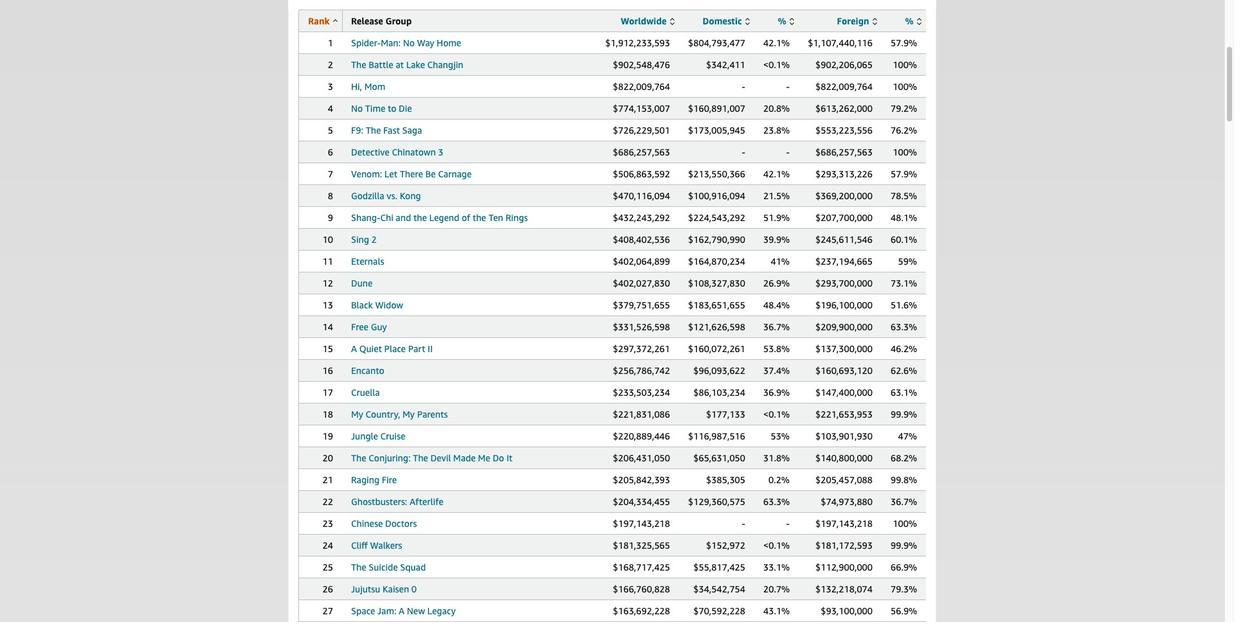 Task type: describe. For each thing, give the bounding box(es) containing it.
release group
[[351, 15, 412, 26]]

jam:
[[378, 606, 397, 617]]

2 the from the left
[[473, 212, 486, 223]]

0 vertical spatial 3
[[328, 81, 333, 92]]

47%
[[898, 431, 917, 442]]

1 horizontal spatial a
[[399, 606, 405, 617]]

group
[[386, 15, 412, 26]]

$121,626,598
[[688, 322, 746, 333]]

0 horizontal spatial 36.7%
[[764, 322, 790, 333]]

99.9% for $221,653,953
[[891, 409, 917, 420]]

42.1% for $804,793,477
[[764, 37, 790, 48]]

sing 2 link
[[351, 234, 377, 245]]

$213,550,366
[[688, 169, 746, 179]]

$297,372,261
[[613, 344, 670, 354]]

domestic link
[[703, 15, 750, 26]]

ghostbusters: afterlife link
[[351, 497, 444, 508]]

42.1% for $213,550,366
[[764, 169, 790, 179]]

23.8%
[[764, 125, 790, 136]]

$331,526,598
[[613, 322, 670, 333]]

legacy
[[428, 606, 456, 617]]

12
[[323, 278, 333, 289]]

2 my from the left
[[403, 409, 415, 420]]

ii
[[428, 344, 433, 354]]

shang-chi and the legend of the ten rings
[[351, 212, 528, 223]]

1
[[328, 37, 333, 48]]

$137,300,000
[[816, 344, 873, 354]]

lake
[[406, 59, 425, 70]]

- down $342,411
[[742, 81, 746, 92]]

carnage
[[438, 169, 472, 179]]

guy
[[371, 322, 387, 333]]

of
[[462, 212, 470, 223]]

2 $197,143,218 from the left
[[816, 518, 873, 529]]

doctors
[[385, 518, 417, 529]]

99.9% for $181,172,593
[[891, 540, 917, 551]]

eternals link
[[351, 256, 384, 267]]

the for battle
[[351, 59, 366, 70]]

mom
[[365, 81, 385, 92]]

afterlife
[[410, 497, 444, 508]]

$237,194,665
[[816, 256, 873, 267]]

$506,863,592
[[613, 169, 670, 179]]

$177,133
[[706, 409, 746, 420]]

space jam: a new legacy
[[351, 606, 456, 617]]

way
[[417, 37, 434, 48]]

venom: let there be carnage
[[351, 169, 472, 179]]

cliff
[[351, 540, 368, 551]]

vs.
[[387, 190, 398, 201]]

- up $152,972
[[742, 518, 746, 529]]

$1,912,233,593
[[606, 37, 670, 48]]

62.6%
[[891, 365, 917, 376]]

48.4%
[[764, 300, 790, 311]]

59%
[[898, 256, 917, 267]]

$168,717,425
[[613, 562, 670, 573]]

23
[[323, 518, 333, 529]]

43.1%
[[764, 606, 790, 617]]

to
[[388, 103, 397, 114]]

conjuring:
[[369, 453, 411, 464]]

1 $197,143,218 from the left
[[613, 518, 670, 529]]

raging fire link
[[351, 475, 397, 486]]

$209,900,000
[[816, 322, 873, 333]]

<0.1% for $152,972
[[764, 540, 790, 551]]

$804,793,477
[[688, 37, 746, 48]]

66.9%
[[891, 562, 917, 573]]

detective chinatown 3 link
[[351, 147, 444, 158]]

57.9% for $1,107,440,116
[[891, 37, 917, 48]]

56.9%
[[891, 606, 917, 617]]

20
[[323, 453, 333, 464]]

18
[[323, 409, 333, 420]]

sing 2
[[351, 234, 377, 245]]

the battle at lake changjin
[[351, 59, 463, 70]]

$205,457,088
[[816, 475, 873, 486]]

1 vertical spatial 63.3%
[[764, 497, 790, 508]]

2 $686,257,563 from the left
[[816, 147, 873, 158]]

0
[[412, 584, 417, 595]]

jungle
[[351, 431, 378, 442]]

$204,334,455
[[613, 497, 670, 508]]

$726,229,501
[[613, 125, 670, 136]]

black widow link
[[351, 300, 403, 311]]

6
[[328, 147, 333, 158]]

hi, mom
[[351, 81, 385, 92]]

detective chinatown 3
[[351, 147, 444, 158]]

no time to die
[[351, 103, 412, 114]]

the left devil
[[413, 453, 428, 464]]

24
[[323, 540, 333, 551]]

the conjuring: the devil made me do it
[[351, 453, 513, 464]]

saga
[[402, 125, 422, 136]]

0 vertical spatial 63.3%
[[891, 322, 917, 333]]

57.9% for $293,313,226
[[891, 169, 917, 179]]

$774,153,007
[[613, 103, 670, 114]]

$93,100,000
[[821, 606, 873, 617]]

<0.1% for $342,411
[[764, 59, 790, 70]]

37.4%
[[764, 365, 790, 376]]

ghostbusters:
[[351, 497, 407, 508]]

- down the 23.8% on the top right of the page
[[786, 147, 790, 158]]

100% for $822,009,764
[[893, 81, 917, 92]]

10
[[323, 234, 333, 245]]

chinese doctors link
[[351, 518, 417, 529]]

there
[[400, 169, 423, 179]]

hi,
[[351, 81, 362, 92]]

$152,972
[[706, 540, 746, 551]]

die
[[399, 103, 412, 114]]

- down $173,005,945
[[742, 147, 746, 158]]

53%
[[771, 431, 790, 442]]

the right "f9:"
[[366, 125, 381, 136]]

eternals
[[351, 256, 384, 267]]

$162,790,990
[[688, 234, 746, 245]]

$379,751,655
[[613, 300, 670, 311]]

79.2%
[[891, 103, 917, 114]]

jujutsu kaisen 0
[[351, 584, 417, 595]]

walkers
[[370, 540, 402, 551]]

1 the from the left
[[414, 212, 427, 223]]

$116,987,516
[[688, 431, 746, 442]]

1 vertical spatial no
[[351, 103, 363, 114]]

20.8%
[[764, 103, 790, 114]]



Task type: locate. For each thing, give the bounding box(es) containing it.
<0.1% for $177,133
[[764, 409, 790, 420]]

% link
[[778, 15, 794, 26], [905, 15, 922, 26]]

36.7%
[[764, 322, 790, 333], [891, 497, 917, 508]]

1 horizontal spatial 63.3%
[[891, 322, 917, 333]]

f9: the fast saga link
[[351, 125, 422, 136]]

$256,786,742
[[613, 365, 670, 376]]

99.9% up '66.9%'
[[891, 540, 917, 551]]

8
[[328, 190, 333, 201]]

3 up carnage
[[438, 147, 444, 158]]

do
[[493, 453, 504, 464]]

0 vertical spatial <0.1%
[[764, 59, 790, 70]]

0 vertical spatial 2
[[328, 59, 333, 70]]

0 vertical spatial 36.7%
[[764, 322, 790, 333]]

me
[[478, 453, 490, 464]]

0 vertical spatial no
[[403, 37, 415, 48]]

worldwide link
[[621, 15, 675, 26]]

$553,223,556
[[816, 125, 873, 136]]

$160,891,007
[[688, 103, 746, 114]]

48.1%
[[891, 212, 917, 223]]

part
[[408, 344, 425, 354]]

<0.1% up 33.1%
[[764, 540, 790, 551]]

release
[[351, 15, 383, 26]]

kaisen
[[383, 584, 409, 595]]

my
[[351, 409, 363, 420], [403, 409, 415, 420]]

$34,542,754
[[694, 584, 746, 595]]

2 42.1% from the top
[[764, 169, 790, 179]]

26
[[323, 584, 333, 595]]

$1,107,440,116
[[808, 37, 873, 48]]

my left parents
[[403, 409, 415, 420]]

the down jungle
[[351, 453, 366, 464]]

widow
[[375, 300, 403, 311]]

2 <0.1% from the top
[[764, 409, 790, 420]]

25
[[323, 562, 333, 573]]

2 down 1
[[328, 59, 333, 70]]

1 vertical spatial 57.9%
[[891, 169, 917, 179]]

the for suicide
[[351, 562, 366, 573]]

domestic
[[703, 15, 742, 26]]

a left new
[[399, 606, 405, 617]]

42.1% up the 21.5%
[[764, 169, 790, 179]]

22
[[323, 497, 333, 508]]

$129,360,575
[[688, 497, 746, 508]]

4 100% from the top
[[893, 518, 917, 529]]

kong
[[400, 190, 421, 201]]

$902,206,065
[[816, 59, 873, 70]]

the right "of"
[[473, 212, 486, 223]]

$181,172,593
[[816, 540, 873, 551]]

cruise
[[381, 431, 406, 442]]

my country, my parents
[[351, 409, 448, 420]]

63.3% down 0.2%
[[764, 497, 790, 508]]

31.8%
[[764, 453, 790, 464]]

1 % link from the left
[[778, 15, 794, 26]]

1 vertical spatial 42.1%
[[764, 169, 790, 179]]

no left way
[[403, 37, 415, 48]]

- up the 20.8%
[[786, 81, 790, 92]]

1 horizontal spatial the
[[473, 212, 486, 223]]

a left quiet
[[351, 344, 357, 354]]

rings
[[506, 212, 528, 223]]

0 horizontal spatial 2
[[328, 59, 333, 70]]

new
[[407, 606, 425, 617]]

% link right foreign link
[[905, 15, 922, 26]]

39.9%
[[764, 234, 790, 245]]

<0.1%
[[764, 59, 790, 70], [764, 409, 790, 420], [764, 540, 790, 551]]

ghostbusters: afterlife
[[351, 497, 444, 508]]

2 99.9% from the top
[[891, 540, 917, 551]]

0 horizontal spatial 3
[[328, 81, 333, 92]]

57.9% up 78.5%
[[891, 169, 917, 179]]

2 right sing
[[372, 234, 377, 245]]

1 $686,257,563 from the left
[[613, 147, 670, 158]]

$100,916,094
[[688, 190, 746, 201]]

the conjuring: the devil made me do it link
[[351, 453, 513, 464]]

1 % from the left
[[778, 15, 786, 26]]

no time to die link
[[351, 103, 412, 114]]

0 horizontal spatial % link
[[778, 15, 794, 26]]

a
[[351, 344, 357, 354], [399, 606, 405, 617]]

the down cliff
[[351, 562, 366, 573]]

9
[[328, 212, 333, 223]]

0 horizontal spatial $822,009,764
[[613, 81, 670, 92]]

99.9% down 63.1%
[[891, 409, 917, 420]]

1 horizontal spatial 2
[[372, 234, 377, 245]]

<0.1% up the 20.8%
[[764, 59, 790, 70]]

0 horizontal spatial $686,257,563
[[613, 147, 670, 158]]

13
[[323, 300, 333, 311]]

chinese
[[351, 518, 383, 529]]

raging
[[351, 475, 380, 486]]

0 horizontal spatial 63.3%
[[764, 497, 790, 508]]

1 99.9% from the top
[[891, 409, 917, 420]]

1 horizontal spatial 3
[[438, 147, 444, 158]]

rank link
[[308, 15, 338, 26], [308, 15, 338, 26]]

57.9% right $1,107,440,116 at top right
[[891, 37, 917, 48]]

1 horizontal spatial no
[[403, 37, 415, 48]]

1 horizontal spatial %
[[905, 15, 914, 26]]

2 vertical spatial <0.1%
[[764, 540, 790, 551]]

the
[[351, 59, 366, 70], [366, 125, 381, 136], [351, 453, 366, 464], [413, 453, 428, 464], [351, 562, 366, 573]]

1 vertical spatial 99.9%
[[891, 540, 917, 551]]

0 horizontal spatial the
[[414, 212, 427, 223]]

1 <0.1% from the top
[[764, 59, 790, 70]]

<0.1% down 36.9%
[[764, 409, 790, 420]]

dune link
[[351, 278, 373, 289]]

1 vertical spatial 2
[[372, 234, 377, 245]]

the for conjuring:
[[351, 453, 366, 464]]

$342,411
[[706, 59, 746, 70]]

free guy link
[[351, 322, 387, 333]]

2 100% from the top
[[893, 81, 917, 92]]

$221,653,953
[[816, 409, 873, 420]]

devil
[[431, 453, 451, 464]]

2 % link from the left
[[905, 15, 922, 26]]

$613,262,000
[[816, 103, 873, 114]]

% right the domestic link
[[778, 15, 786, 26]]

the up hi,
[[351, 59, 366, 70]]

$197,143,218 up $181,172,593
[[816, 518, 873, 529]]

3 up 4
[[328, 81, 333, 92]]

1 my from the left
[[351, 409, 363, 420]]

1 horizontal spatial 36.7%
[[891, 497, 917, 508]]

$166,760,828
[[613, 584, 670, 595]]

the battle at lake changjin link
[[351, 59, 463, 70]]

changjin
[[427, 59, 463, 70]]

41%
[[771, 256, 790, 267]]

0 horizontal spatial %
[[778, 15, 786, 26]]

1 vertical spatial <0.1%
[[764, 409, 790, 420]]

1 42.1% from the top
[[764, 37, 790, 48]]

1 57.9% from the top
[[891, 37, 917, 48]]

0 horizontal spatial a
[[351, 344, 357, 354]]

1 vertical spatial 36.7%
[[891, 497, 917, 508]]

1 100% from the top
[[893, 59, 917, 70]]

36.7% down 99.8%
[[891, 497, 917, 508]]

shang-
[[351, 212, 380, 223]]

$132,218,074
[[816, 584, 873, 595]]

no left time
[[351, 103, 363, 114]]

51.6%
[[891, 300, 917, 311]]

spider-man: no way home
[[351, 37, 461, 48]]

1 horizontal spatial my
[[403, 409, 415, 420]]

be
[[425, 169, 436, 179]]

27
[[323, 606, 333, 617]]

1 horizontal spatial % link
[[905, 15, 922, 26]]

% link right the domestic link
[[778, 15, 794, 26]]

2 $822,009,764 from the left
[[816, 81, 873, 92]]

$686,257,563 down the $553,223,556 at right top
[[816, 147, 873, 158]]

jungle cruise
[[351, 431, 406, 442]]

my up jungle
[[351, 409, 363, 420]]

63.3% down 51.6%
[[891, 322, 917, 333]]

$173,005,945
[[688, 125, 746, 136]]

1 horizontal spatial $197,143,218
[[816, 518, 873, 529]]

0 vertical spatial 42.1%
[[764, 37, 790, 48]]

19
[[323, 431, 333, 442]]

quiet
[[359, 344, 382, 354]]

0 vertical spatial a
[[351, 344, 357, 354]]

1 $822,009,764 from the left
[[613, 81, 670, 92]]

14
[[323, 322, 333, 333]]

$108,327,830
[[688, 278, 746, 289]]

jujutsu kaisen 0 link
[[351, 584, 417, 595]]

% for 1st % link from the left
[[778, 15, 786, 26]]

space
[[351, 606, 375, 617]]

encanto link
[[351, 365, 384, 376]]

1 horizontal spatial $822,009,764
[[816, 81, 873, 92]]

% for first % link from the right
[[905, 15, 914, 26]]

5
[[328, 125, 333, 136]]

shang-chi and the legend of the ten rings link
[[351, 212, 528, 223]]

cruella link
[[351, 387, 380, 398]]

2 57.9% from the top
[[891, 169, 917, 179]]

f9:
[[351, 125, 363, 136]]

the suicide squad link
[[351, 562, 426, 573]]

36.7% up 53.8%
[[764, 322, 790, 333]]

1 vertical spatial 3
[[438, 147, 444, 158]]

$147,400,000
[[816, 387, 873, 398]]

% right foreign link
[[905, 15, 914, 26]]

42.1% right $804,793,477
[[764, 37, 790, 48]]

100% for $197,143,218
[[893, 518, 917, 529]]

$822,009,764 down $902,548,476
[[613, 81, 670, 92]]

dune
[[351, 278, 373, 289]]

man:
[[381, 37, 401, 48]]

21.5%
[[764, 190, 790, 201]]

100% for $902,206,065
[[893, 59, 917, 70]]

0 horizontal spatial my
[[351, 409, 363, 420]]

$822,009,764 down $902,206,065
[[816, 81, 873, 92]]

1 horizontal spatial $686,257,563
[[816, 147, 873, 158]]

15
[[323, 344, 333, 354]]

chi
[[380, 212, 393, 223]]

100% for $686,257,563
[[893, 147, 917, 158]]

57.9%
[[891, 37, 917, 48], [891, 169, 917, 179]]

parents
[[417, 409, 448, 420]]

0 vertical spatial 57.9%
[[891, 37, 917, 48]]

$293,700,000
[[816, 278, 873, 289]]

11
[[323, 256, 333, 267]]

$197,143,218 down $204,334,455
[[613, 518, 670, 529]]

3 <0.1% from the top
[[764, 540, 790, 551]]

$55,817,425
[[694, 562, 746, 573]]

3 100% from the top
[[893, 147, 917, 158]]

53.8%
[[764, 344, 790, 354]]

0 vertical spatial 99.9%
[[891, 409, 917, 420]]

$686,257,563 down $726,229,501
[[613, 147, 670, 158]]

2 % from the left
[[905, 15, 914, 26]]

the right the and
[[414, 212, 427, 223]]

0 horizontal spatial no
[[351, 103, 363, 114]]

- down 0.2%
[[786, 518, 790, 529]]

1 vertical spatial a
[[399, 606, 405, 617]]

0 horizontal spatial $197,143,218
[[613, 518, 670, 529]]



Task type: vqa. For each thing, say whether or not it's contained in the screenshot.
Battle's The
yes



